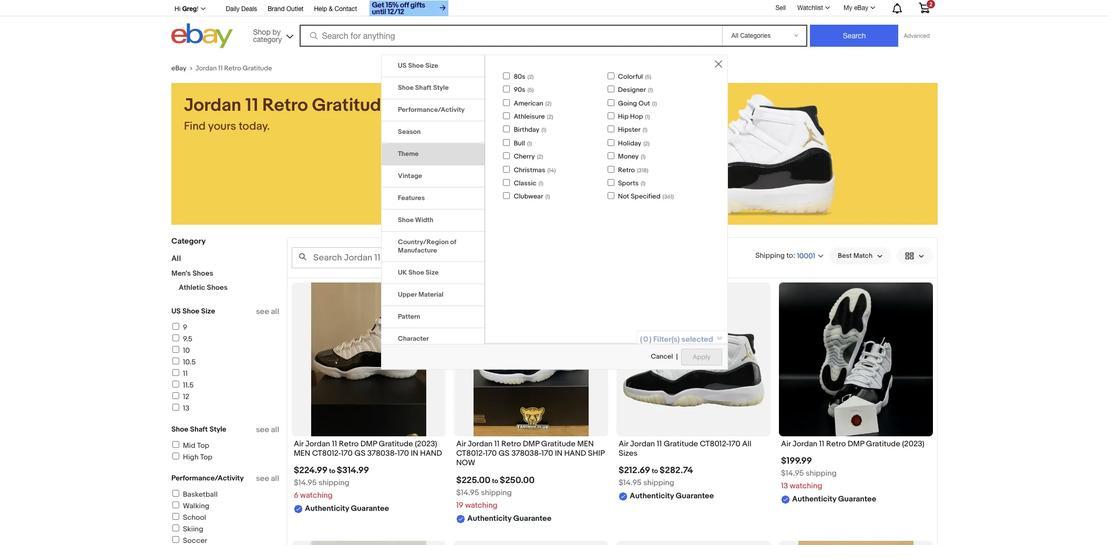 Task type: locate. For each thing, give the bounding box(es) containing it.
authenticity guarantee
[[630, 492, 714, 502], [792, 495, 876, 505], [305, 504, 389, 514], [467, 514, 552, 524]]

gratitude
[[243, 64, 272, 73], [312, 95, 391, 117], [379, 439, 413, 449], [541, 439, 576, 449], [664, 439, 698, 449], [866, 439, 900, 449]]

1 vertical spatial style
[[209, 425, 226, 434]]

( right "colorful"
[[645, 73, 647, 80]]

0 vertical spatial shaft
[[415, 83, 432, 92]]

( right specified
[[663, 194, 664, 200]]

ship
[[588, 449, 605, 459]]

13 right 13 checkbox
[[183, 404, 190, 413]]

sizes
[[619, 449, 638, 459]]

character
[[398, 335, 429, 343]]

10.5
[[183, 358, 196, 367]]

1 in from the left
[[411, 449, 418, 459]]

air jordan 11 retro dmp gratitude (2023) men ct8012-170 gs 378038-170 in hand
[[294, 439, 442, 459]]

watching for $250.00
[[465, 501, 498, 511]]

0 vertical spatial see
[[256, 307, 269, 317]]

yours
[[208, 120, 236, 134]]

all men's shoes athletic shoes
[[171, 254, 228, 292]]

9.5 checkbox
[[172, 335, 179, 342]]

birthday ( 1 )
[[514, 126, 546, 134]]

( right 90s
[[528, 87, 529, 94]]

1 vertical spatial 5
[[529, 87, 532, 94]]

2 inside holiday ( 2 )
[[645, 140, 648, 147]]

) inside the designer ( 1 )
[[651, 87, 653, 94]]

top up "high top"
[[197, 442, 209, 451]]

air for $224.99
[[294, 439, 304, 449]]

to inside $225.00 to $250.00 $14.95 shipping 19 watching
[[492, 477, 498, 486]]

in left "ship"
[[555, 449, 563, 459]]

1 vertical spatial performance/activity
[[171, 474, 244, 483]]

shipping for $250.00
[[481, 488, 512, 498]]

) inside american ( 2 )
[[550, 100, 552, 107]]

size 12 - jordan 11 retro mid defining moments image
[[311, 541, 427, 546]]

11 inside "air jordan 11 gratitude ct8012-170  all sizes"
[[657, 439, 662, 449]]

1 inside money ( 1 )
[[642, 154, 644, 160]]

jordan for $224.99
[[305, 439, 330, 449]]

) for hipster
[[646, 127, 648, 134]]

1 for designer
[[650, 87, 651, 94]]

see all button
[[256, 307, 279, 317], [256, 425, 279, 435], [256, 474, 279, 484]]

to right $225.00
[[492, 477, 498, 486]]

watchlist link
[[792, 2, 835, 14]]

watching right 19
[[465, 501, 498, 511]]

) inside colorful ( 5 )
[[650, 73, 651, 80]]

0 vertical spatial all
[[171, 254, 181, 264]]

guarantee down $282.74 on the bottom right
[[676, 492, 714, 502]]

) inside holiday ( 2 )
[[648, 140, 650, 147]]

1 inside sports ( 1 )
[[642, 180, 644, 187]]

( right the bull
[[527, 140, 529, 147]]

retro inside air jordan 11 retro dmp gratitude men ct8012-170 gs 378038-170 in hand ship now
[[501, 439, 521, 449]]

shipping down $199.99
[[806, 469, 837, 479]]

retro inside air jordan 11 retro dmp gratitude (2023) men ct8012-170 gs 378038-170 in hand
[[339, 439, 359, 449]]

gs up $314.99
[[354, 449, 366, 459]]

( right holiday
[[644, 140, 645, 147]]

0 vertical spatial top
[[197, 442, 209, 451]]

country/region of manufacture
[[398, 238, 456, 255]]

( up christmas ( 14 )
[[537, 154, 539, 160]]

classic
[[514, 179, 537, 188]]

0 vertical spatial shoe shaft style
[[398, 83, 449, 92]]

2 inside american ( 2 )
[[547, 100, 550, 107]]

in left 'now'
[[411, 449, 418, 459]]

1 horizontal spatial 378038-
[[511, 449, 542, 459]]

( for colorful
[[645, 73, 647, 80]]

0 horizontal spatial dmp
[[360, 439, 377, 449]]

2 up christmas ( 14 )
[[539, 154, 542, 160]]

) for clubwear
[[549, 194, 550, 200]]

2 right the athleisure
[[549, 114, 552, 120]]

0 horizontal spatial us shoe size
[[171, 307, 215, 316]]

1 horizontal spatial dmp
[[523, 439, 540, 449]]

Basketball checkbox
[[172, 490, 179, 497]]

shaft up season
[[415, 83, 432, 92]]

to inside the $224.99 to $314.99 $14.95 shipping 6 watching
[[329, 468, 335, 476]]

to for $225.00
[[492, 477, 498, 486]]

all inside all men's shoes athletic shoes
[[171, 254, 181, 264]]

) inside hip hop ( 1 )
[[649, 114, 650, 120]]

brand outlet
[[268, 5, 304, 13]]

0 vertical spatial all
[[271, 307, 279, 317]]

0 vertical spatial ebay
[[854, 4, 868, 12]]

air jordan 11 gratitude ct8012-170  all sizes
[[619, 439, 752, 459]]

gratitude inside air jordan 11 retro dmp gratitude men ct8012-170 gs 378038-170 in hand ship now
[[541, 439, 576, 449]]

1 horizontal spatial all
[[742, 439, 752, 449]]

( for 90s
[[528, 87, 529, 94]]

shipping inside $225.00 to $250.00 $14.95 shipping 19 watching
[[481, 488, 512, 498]]

guarantee for shipping
[[838, 495, 876, 505]]

5 inside colorful ( 5 )
[[647, 73, 650, 80]]

hipster
[[618, 126, 641, 134]]

( inside bull ( 1 )
[[527, 140, 529, 147]]

performance/activity up season
[[398, 106, 465, 114]]

athleisure ( 2 )
[[514, 112, 553, 121]]

guarantee up nike air jordan 11 retro dmp gratitude 2023 (ct8012-170) "image"
[[838, 495, 876, 505]]

$224.99 to $314.99 $14.95 shipping 6 watching
[[294, 466, 369, 501]]

men up $224.99 on the bottom left
[[294, 449, 310, 459]]

( up sports ( 1 )
[[637, 167, 639, 174]]

1 all from the top
[[271, 307, 279, 317]]

dmp inside air jordan 11 retro dmp gratitude (2023) men ct8012-170 gs 378038-170 in hand
[[360, 439, 377, 449]]

0 horizontal spatial to
[[329, 468, 335, 476]]

) for designer
[[651, 87, 653, 94]]

2 horizontal spatial to
[[652, 468, 658, 476]]

1 gs from the left
[[354, 449, 366, 459]]

1 air from the left
[[294, 439, 304, 449]]

2 (2023) from the left
[[902, 439, 925, 449]]

( inside clubwear ( 1 )
[[545, 194, 547, 200]]

gratitude inside jordan 11 retro gratitude find yours today.
[[312, 95, 391, 117]]

( right hipster
[[643, 127, 644, 134]]

to inside $212.69 to $282.74 $14.95 shipping
[[652, 468, 658, 476]]

( right birthday at the left top of page
[[542, 127, 543, 134]]

) inside classic ( 1 )
[[542, 180, 544, 187]]

0 horizontal spatial ct8012-
[[312, 449, 341, 459]]

1 right the out
[[654, 100, 656, 107]]

90s ( 5 )
[[514, 86, 534, 94]]

11.5 checkbox
[[172, 381, 179, 388]]

2 vertical spatial see all button
[[256, 474, 279, 484]]

( inside the designer ( 1 )
[[648, 87, 650, 94]]

authenticity down the $224.99 to $314.99 $14.95 shipping 6 watching at the bottom of page
[[305, 504, 349, 514]]

jordan for $199.99
[[793, 439, 818, 449]]

skiing link
[[171, 525, 203, 534]]

1 see from the top
[[256, 307, 269, 317]]

( for birthday
[[542, 127, 543, 134]]

1 vertical spatial top
[[200, 453, 212, 462]]

( inside colorful ( 5 )
[[645, 73, 647, 80]]

air inside air jordan 11 retro dmp gratitude men ct8012-170 gs 378038-170 in hand ship now
[[456, 439, 466, 449]]

jordan inside "air jordan 11 gratitude ct8012-170  all sizes"
[[630, 439, 655, 449]]

0 horizontal spatial performance/activity
[[171, 474, 244, 483]]

$14.95
[[781, 469, 804, 479], [294, 479, 317, 489], [619, 479, 642, 489], [456, 488, 479, 498]]

( inside retro ( 318 )
[[637, 167, 639, 174]]

1 down athleisure ( 2 )
[[543, 127, 545, 134]]

watching inside $225.00 to $250.00 $14.95 shipping 19 watching
[[465, 501, 498, 511]]

1 right the bull
[[529, 140, 531, 147]]

( right american
[[545, 100, 547, 107]]

see all button for size
[[256, 307, 279, 317]]

top down mid top on the left bottom of page
[[200, 453, 212, 462]]

all inside "air jordan 11 gratitude ct8012-170  all sizes"
[[742, 439, 752, 449]]

( inside the birthday ( 1 )
[[542, 127, 543, 134]]

2 vertical spatial see all
[[256, 474, 279, 484]]

designer
[[618, 86, 646, 94]]

9.5
[[183, 335, 192, 344]]

retro up 'sports'
[[618, 166, 635, 174]]

hand inside air jordan 11 retro dmp gratitude (2023) men ct8012-170 gs 378038-170 in hand
[[420, 449, 442, 459]]

1 inside the birthday ( 1 )
[[543, 127, 545, 134]]

authenticity guarantee for $314.99
[[305, 504, 389, 514]]

11.5
[[183, 381, 194, 390]]

1 horizontal spatial us shoe size
[[398, 61, 438, 70]]

school link
[[171, 514, 206, 523]]

retro up $314.99
[[339, 439, 359, 449]]

1 378038- from the left
[[367, 449, 397, 459]]

gratitude inside "air jordan 11 gratitude ct8012-170  all sizes"
[[664, 439, 698, 449]]

0 horizontal spatial gs
[[354, 449, 366, 459]]

1 see all button from the top
[[256, 307, 279, 317]]

None submit
[[810, 25, 899, 47]]

1 vertical spatial all
[[271, 425, 279, 435]]

going out ( 1 )
[[618, 99, 657, 108]]

1 up the out
[[650, 87, 651, 94]]

1 right hop
[[647, 114, 649, 120]]

( for 80s
[[528, 73, 529, 80]]

( up the out
[[648, 87, 650, 94]]

high top
[[183, 453, 212, 462]]

2 inside the cherry ( 2 )
[[539, 154, 542, 160]]

air jordan 11 gratitude ct8012-170  all sizes link
[[619, 439, 769, 462]]

close image
[[715, 60, 722, 68]]

( inside the cherry ( 2 )
[[537, 154, 539, 160]]

170
[[729, 439, 741, 449], [341, 449, 353, 459], [397, 449, 409, 459], [485, 449, 497, 459], [542, 449, 553, 459]]

) inside money ( 1 )
[[644, 154, 646, 160]]

0 horizontal spatial ebay
[[171, 64, 186, 73]]

0 horizontal spatial 5
[[529, 87, 532, 94]]

0 vertical spatial style
[[433, 83, 449, 92]]

1 horizontal spatial us
[[398, 61, 407, 70]]

None checkbox
[[503, 72, 510, 79], [503, 99, 510, 106], [503, 112, 510, 119], [608, 139, 614, 146], [503, 153, 510, 159], [608, 166, 614, 173], [608, 179, 614, 186], [608, 193, 614, 199], [503, 72, 510, 79], [503, 99, 510, 106], [503, 112, 510, 119], [608, 139, 614, 146], [503, 153, 510, 159], [608, 166, 614, 173], [608, 179, 614, 186], [608, 193, 614, 199]]

0 horizontal spatial shaft
[[190, 425, 208, 434]]

11 inside air jordan 11 retro dmp gratitude men ct8012-170 gs 378038-170 in hand ship now
[[494, 439, 500, 449]]

1 horizontal spatial to
[[492, 477, 498, 486]]

( inside sports ( 1 )
[[641, 180, 642, 187]]

authenticity down $199.99 $14.95 shipping 13 watching
[[792, 495, 837, 505]]

( for classic
[[539, 180, 540, 187]]

378038- up $314.99
[[367, 449, 397, 459]]

1 horizontal spatial hand
[[564, 449, 586, 459]]

1 vertical spatial see
[[256, 425, 269, 435]]

0 horizontal spatial shoe shaft style
[[171, 425, 226, 434]]

banner
[[171, 0, 938, 51]]

2 378038- from the left
[[511, 449, 542, 459]]

( right the athleisure
[[547, 114, 549, 120]]

daily deals
[[226, 5, 257, 13]]

shoes up 'athletic'
[[192, 269, 213, 278]]

2 all from the top
[[271, 425, 279, 435]]

0 vertical spatial performance/activity
[[398, 106, 465, 114]]

0 horizontal spatial in
[[411, 449, 418, 459]]

hand left 'now'
[[420, 449, 442, 459]]

2 right 80s
[[529, 73, 532, 80]]

authenticity down $225.00 to $250.00 $14.95 shipping 19 watching
[[467, 514, 512, 524]]

watching
[[790, 482, 822, 492], [300, 491, 333, 501], [465, 501, 498, 511]]

) inside sports ( 1 )
[[644, 180, 646, 187]]

air jordan 11 retro dmp gratitude (2023) image
[[779, 283, 933, 437]]

( right classic
[[539, 180, 540, 187]]

shipping down $250.00 at bottom
[[481, 488, 512, 498]]

0 vertical spatial shoes
[[192, 269, 213, 278]]

2 horizontal spatial dmp
[[848, 439, 864, 449]]

(2023) for shipping
[[902, 439, 925, 449]]

2 gs from the left
[[499, 449, 510, 459]]

hand left "ship"
[[564, 449, 586, 459]]

13 link
[[171, 404, 190, 413]]

( right the out
[[652, 100, 654, 107]]

( inside christmas ( 14 )
[[547, 167, 549, 174]]

90s
[[514, 86, 525, 94]]

5 inside 90s ( 5 )
[[529, 87, 532, 94]]

my ebay link
[[838, 2, 880, 14]]

jordan 11 retro gratitude find yours today.
[[184, 95, 391, 134]]

( for athleisure
[[547, 114, 549, 120]]

to
[[329, 468, 335, 476], [652, 468, 658, 476], [492, 477, 498, 486]]

$14.95 down $199.99
[[781, 469, 804, 479]]

none submit inside "banner"
[[810, 25, 899, 47]]

2 see from the top
[[256, 425, 269, 435]]

5 right "colorful"
[[647, 73, 650, 80]]

men left sizes
[[577, 439, 594, 449]]

retro up $250.00 at bottom
[[501, 439, 521, 449]]

tab list
[[382, 55, 485, 546]]

see all for size
[[256, 307, 279, 317]]

1 vertical spatial all
[[742, 439, 752, 449]]

men inside air jordan 11 retro dmp gratitude (2023) men ct8012-170 gs 378038-170 in hand
[[294, 449, 310, 459]]

1 right hipster
[[644, 127, 646, 134]]

clubwear
[[514, 193, 543, 201]]

1 inside the designer ( 1 )
[[650, 87, 651, 94]]

0 horizontal spatial 378038-
[[367, 449, 397, 459]]

shoe shaft style up mid top on the left bottom of page
[[171, 425, 226, 434]]

1 horizontal spatial shaft
[[415, 83, 432, 92]]

air up $199.99
[[781, 439, 791, 449]]

guarantee for $250.00
[[513, 514, 552, 524]]

air inside air jordan 11 retro dmp gratitude (2023) men ct8012-170 gs 378038-170 in hand
[[294, 439, 304, 449]]

1 up 318
[[642, 154, 644, 160]]

( for sports
[[641, 180, 642, 187]]

watchlist
[[797, 4, 823, 12]]

$14.95 for $250.00
[[456, 488, 479, 498]]

not specified ( 361 )
[[618, 193, 674, 201]]

11 inside jordan 11 retro gratitude find yours today.
[[245, 95, 258, 117]]

(2023) inside air jordan 11 retro dmp gratitude (2023) men ct8012-170 gs 378038-170 in hand
[[415, 439, 437, 449]]

( right 80s
[[528, 73, 529, 80]]

cherry ( 2 )
[[514, 153, 543, 161]]

air for $212.69
[[619, 439, 628, 449]]

athletic
[[179, 283, 205, 292]]

(
[[528, 73, 529, 80], [645, 73, 647, 80], [528, 87, 529, 94], [648, 87, 650, 94], [545, 100, 547, 107], [652, 100, 654, 107], [547, 114, 549, 120], [645, 114, 647, 120], [542, 127, 543, 134], [643, 127, 644, 134], [527, 140, 529, 147], [644, 140, 645, 147], [537, 154, 539, 160], [641, 154, 642, 160], [547, 167, 549, 174], [637, 167, 639, 174], [539, 180, 540, 187], [641, 180, 642, 187], [545, 194, 547, 200], [663, 194, 664, 200]]

bull ( 1 )
[[514, 139, 532, 148]]

3 air from the left
[[619, 439, 628, 449]]

uk shoe size
[[398, 269, 439, 277]]

5 right 90s
[[529, 87, 532, 94]]

$14.95 inside $212.69 to $282.74 $14.95 shipping
[[619, 479, 642, 489]]

air up 'now'
[[456, 439, 466, 449]]

shaft
[[415, 83, 432, 92], [190, 425, 208, 434]]

see for style
[[256, 425, 269, 435]]

jordan inside air jordan 11 retro dmp gratitude (2023) men ct8012-170 gs 378038-170 in hand
[[305, 439, 330, 449]]

1 vertical spatial shoes
[[207, 283, 228, 292]]

1 for bull
[[529, 140, 531, 147]]

12
[[183, 393, 189, 402]]

see for size
[[256, 307, 269, 317]]

0 vertical spatial 5
[[647, 73, 650, 80]]

( for retro
[[637, 167, 639, 174]]

1 down christmas ( 14 )
[[540, 180, 542, 187]]

air jordan 11 retro dmp gratitude men ct8012-170 gs 378038-170 in hand ship now
[[456, 439, 605, 469]]

2 dmp from the left
[[523, 439, 540, 449]]

authenticity guarantee down $225.00 to $250.00 $14.95 shipping 19 watching
[[467, 514, 552, 524]]

) inside clubwear ( 1 )
[[549, 194, 550, 200]]

0 vertical spatial see all
[[256, 307, 279, 317]]

christmas
[[514, 166, 545, 174]]

Skiing checkbox
[[172, 525, 179, 532]]

0 horizontal spatial hand
[[420, 449, 442, 459]]

( inside american ( 2 )
[[545, 100, 547, 107]]

( inside "going out ( 1 )"
[[652, 100, 654, 107]]

$14.95 down $212.69 in the bottom of the page
[[619, 479, 642, 489]]

upper material
[[398, 291, 444, 299]]

( inside "hipster ( 1 )"
[[643, 127, 644, 134]]

authenticity for $250.00
[[467, 514, 512, 524]]

1 inside classic ( 1 )
[[540, 180, 542, 187]]

$14.95 down $225.00
[[456, 488, 479, 498]]

air right "ship"
[[619, 439, 628, 449]]

) inside "hipster ( 1 )"
[[646, 127, 648, 134]]

us
[[398, 61, 407, 70], [171, 307, 181, 316]]

) for bull
[[531, 140, 532, 147]]

ct8012- inside air jordan 11 retro dmp gratitude men ct8012-170 gs 378038-170 in hand ship now
[[456, 449, 485, 459]]

of
[[450, 238, 456, 246]]

to left $314.99
[[329, 468, 335, 476]]

) inside christmas ( 14 )
[[554, 167, 556, 174]]

( inside athleisure ( 2 )
[[547, 114, 549, 120]]

2 inside athleisure ( 2 )
[[549, 114, 552, 120]]

basketball
[[183, 490, 218, 499]]

378038-
[[367, 449, 397, 459], [511, 449, 542, 459]]

) inside 80s ( 2 )
[[532, 73, 534, 80]]

guarantee up "size 12 - jordan 11 retro mid defining moments" image
[[351, 504, 389, 514]]

2 see all button from the top
[[256, 425, 279, 435]]

) inside retro ( 318 )
[[647, 167, 648, 174]]

11 inside air jordan 11 retro dmp gratitude (2023) men ct8012-170 gs 378038-170 in hand
[[332, 439, 337, 449]]

shoe shaft style
[[398, 83, 449, 92], [171, 425, 226, 434]]

1 hand from the left
[[420, 449, 442, 459]]

1 horizontal spatial ct8012-
[[456, 449, 485, 459]]

1 dmp from the left
[[360, 439, 377, 449]]

authenticity for shipping
[[792, 495, 837, 505]]

account navigation
[[171, 0, 938, 18]]

) for money
[[644, 154, 646, 160]]

hip
[[618, 112, 629, 121]]

shoe shaft style up season
[[398, 83, 449, 92]]

0 horizontal spatial watching
[[300, 491, 333, 501]]

gs up $250.00 at bottom
[[499, 449, 510, 459]]

1 right clubwear
[[547, 194, 549, 200]]

$14.95 inside the $224.99 to $314.99 $14.95 shipping 6 watching
[[294, 479, 317, 489]]

nike air jordan 11 retro dmp gratitude 2023 (ct8012-170) image
[[798, 541, 914, 546]]

1 horizontal spatial watching
[[465, 501, 498, 511]]

1 horizontal spatial 5
[[647, 73, 650, 80]]

0 vertical spatial 13
[[183, 404, 190, 413]]

None checkbox
[[608, 72, 614, 79], [503, 86, 510, 93], [608, 86, 614, 93], [608, 99, 614, 106], [608, 112, 614, 119], [503, 126, 510, 133], [608, 126, 614, 133], [503, 139, 510, 146], [608, 153, 614, 159], [503, 166, 510, 173], [503, 179, 510, 186], [503, 193, 510, 199], [608, 72, 614, 79], [503, 86, 510, 93], [608, 86, 614, 93], [608, 99, 614, 106], [608, 112, 614, 119], [503, 126, 510, 133], [608, 126, 614, 133], [503, 139, 510, 146], [608, 153, 614, 159], [503, 166, 510, 173], [503, 179, 510, 186], [503, 193, 510, 199]]

1 (2023) from the left
[[415, 439, 437, 449]]

air jordan 11 retro dmp gratitude (2023) link
[[781, 439, 931, 452]]

0 vertical spatial see all button
[[256, 307, 279, 317]]

1 horizontal spatial men
[[577, 439, 594, 449]]

performance/activity up the "basketball"
[[171, 474, 244, 483]]

shipping inside $212.69 to $282.74 $14.95 shipping
[[643, 479, 674, 489]]

guarantee down $250.00 at bottom
[[513, 514, 552, 524]]

2 inside 80s ( 2 )
[[529, 73, 532, 80]]

( inside classic ( 1 )
[[539, 180, 540, 187]]

0 horizontal spatial all
[[171, 254, 181, 264]]

1 vertical spatial see all button
[[256, 425, 279, 435]]

1 horizontal spatial 13
[[781, 482, 788, 492]]

air up $224.99 on the bottom left
[[294, 439, 304, 449]]

shipping down $314.99
[[319, 479, 349, 489]]

( right christmas
[[547, 167, 549, 174]]

( right 'sports'
[[641, 180, 642, 187]]

( inside holiday ( 2 )
[[644, 140, 645, 147]]

watching right 6
[[300, 491, 333, 501]]

air inside "air jordan 11 gratitude ct8012-170  all sizes"
[[619, 439, 628, 449]]

air inside air jordan 11 retro dmp gratitude (2023) link
[[781, 439, 791, 449]]

hand
[[420, 449, 442, 459], [564, 449, 586, 459]]

$225.00 to $250.00 $14.95 shipping 19 watching
[[456, 476, 535, 511]]

jordan 11 retro gratitude
[[195, 64, 272, 73]]

2 vertical spatial see
[[256, 474, 269, 484]]

1 horizontal spatial in
[[555, 449, 563, 459]]

2 right holiday
[[645, 140, 648, 147]]

$14.95 inside $225.00 to $250.00 $14.95 shipping 19 watching
[[456, 488, 479, 498]]

13 down $199.99
[[781, 482, 788, 492]]

1 vertical spatial shaft
[[190, 425, 208, 434]]

1 see all from the top
[[256, 307, 279, 317]]

shaft up mid top on the left bottom of page
[[190, 425, 208, 434]]

1 horizontal spatial (2023)
[[902, 439, 925, 449]]

0 vertical spatial size
[[425, 61, 438, 70]]

authenticity down $212.69 to $282.74 $14.95 shipping
[[630, 492, 674, 502]]

$14.95 down $224.99 on the bottom left
[[294, 479, 317, 489]]

0 horizontal spatial (2023)
[[415, 439, 437, 449]]

2 air from the left
[[456, 439, 466, 449]]

clubwear ( 1 )
[[514, 193, 550, 201]]

High Top checkbox
[[172, 453, 179, 460]]

2 up athleisure ( 2 )
[[547, 100, 550, 107]]

( for clubwear
[[545, 194, 547, 200]]

318
[[639, 167, 647, 174]]

0 vertical spatial us shoe size
[[398, 61, 438, 70]]

jordan inside air jordan 11 retro dmp gratitude men ct8012-170 gs 378038-170 in hand ship now
[[468, 439, 493, 449]]

to right $212.69 in the bottom of the page
[[652, 468, 658, 476]]

air jordan 11 retro dmp gratitude (2023)
[[781, 439, 925, 449]]

country/region
[[398, 238, 449, 246]]

378038- inside air jordan 11 retro dmp gratitude men ct8012-170 gs 378038-170 in hand ship now
[[511, 449, 542, 459]]

378038- up $250.00 at bottom
[[511, 449, 542, 459]]

13
[[183, 404, 190, 413], [781, 482, 788, 492]]

retro inside jordan 11 retro gratitude find yours today.
[[262, 95, 308, 117]]

1 up specified
[[642, 180, 644, 187]]

air jordan 11 retro dmp gratitude men ct8012-170 gs 378038-170 in hand ship now image
[[473, 283, 589, 437]]

) inside athleisure ( 2 )
[[552, 114, 553, 120]]

) for athleisure
[[552, 114, 553, 120]]

80s
[[514, 72, 526, 81]]

12 checkbox
[[172, 393, 179, 400]]

$225.00
[[456, 476, 491, 486]]

2 vertical spatial all
[[271, 474, 279, 484]]

1 for sports
[[642, 180, 644, 187]]

shoes right 'athletic'
[[207, 283, 228, 292]]

shipping inside the $224.99 to $314.99 $14.95 shipping 6 watching
[[319, 479, 349, 489]]

3 all from the top
[[271, 474, 279, 484]]

( for hipster
[[643, 127, 644, 134]]

10 checkbox
[[172, 346, 179, 353]]

6
[[294, 491, 298, 501]]

1 vertical spatial shoe shaft style
[[171, 425, 226, 434]]

watching down $199.99
[[790, 482, 822, 492]]

3 see all button from the top
[[256, 474, 279, 484]]

4 air from the left
[[781, 439, 791, 449]]

) inside 90s ( 5 )
[[532, 87, 534, 94]]

dmp inside air jordan 11 retro dmp gratitude men ct8012-170 gs 378038-170 in hand ship now
[[523, 439, 540, 449]]

2 in from the left
[[555, 449, 563, 459]]

2 horizontal spatial ct8012-
[[700, 439, 729, 449]]

) inside the cherry ( 2 )
[[542, 154, 543, 160]]

authenticity guarantee down the $224.99 to $314.99 $14.95 shipping 6 watching at the bottom of page
[[305, 504, 389, 514]]

0 vertical spatial us
[[398, 61, 407, 70]]

tab list containing us shoe size
[[382, 55, 485, 546]]

Mid Top checkbox
[[172, 442, 179, 448]]

1 horizontal spatial shoe shaft style
[[398, 83, 449, 92]]

2 see all from the top
[[256, 425, 279, 435]]

1 horizontal spatial gs
[[499, 449, 510, 459]]

1 vertical spatial see all
[[256, 425, 279, 435]]

( right clubwear
[[545, 194, 547, 200]]

school
[[183, 514, 206, 523]]

2 hand from the left
[[564, 449, 586, 459]]

11
[[218, 64, 223, 73], [245, 95, 258, 117], [183, 370, 188, 379], [332, 439, 337, 449], [494, 439, 500, 449], [657, 439, 662, 449], [819, 439, 825, 449]]

shoes
[[192, 269, 213, 278], [207, 283, 228, 292]]

( inside 90s ( 5 )
[[528, 87, 529, 94]]

retro up today.
[[262, 95, 308, 117]]

today.
[[239, 120, 270, 134]]

1 vertical spatial us
[[171, 307, 181, 316]]

0 horizontal spatial men
[[294, 449, 310, 459]]

( right money
[[641, 154, 642, 160]]

( inside money ( 1 )
[[641, 154, 642, 160]]

1 for money
[[642, 154, 644, 160]]

1 horizontal spatial performance/activity
[[398, 106, 465, 114]]

sports ( 1 )
[[618, 179, 646, 188]]

2
[[529, 73, 532, 80], [547, 100, 550, 107], [549, 114, 552, 120], [645, 140, 648, 147], [539, 154, 542, 160]]

( right hop
[[645, 114, 647, 120]]

1 vertical spatial 13
[[781, 482, 788, 492]]

12 link
[[171, 393, 189, 402]]

all for style
[[271, 425, 279, 435]]

deals
[[241, 5, 257, 13]]

2 horizontal spatial watching
[[790, 482, 822, 492]]

1 horizontal spatial ebay
[[854, 4, 868, 12]]

( for designer
[[648, 87, 650, 94]]

shipping down $282.74 on the bottom right
[[643, 479, 674, 489]]

authenticity guarantee down $199.99 $14.95 shipping 13 watching
[[792, 495, 876, 505]]



Task type: vqa. For each thing, say whether or not it's contained in the screenshot.
top 'to'
no



Task type: describe. For each thing, give the bounding box(es) containing it.
upper
[[398, 291, 417, 299]]

13 checkbox
[[172, 404, 179, 411]]

) for colorful
[[650, 73, 651, 80]]

13 inside $199.99 $14.95 shipping 13 watching
[[781, 482, 788, 492]]

walking
[[183, 502, 209, 511]]

9 link
[[171, 323, 187, 332]]

5 for 90s
[[529, 87, 532, 94]]

banner containing sell
[[171, 0, 938, 51]]

holiday
[[618, 139, 641, 148]]

retro right "ebay" link on the left top of page
[[224, 64, 241, 73]]

find
[[184, 120, 206, 134]]

dmp for $250.00
[[523, 439, 540, 449]]

sports
[[618, 179, 639, 188]]

american ( 2 )
[[514, 99, 552, 108]]

$250.00
[[500, 476, 535, 486]]

) for holiday
[[648, 140, 650, 147]]

category
[[171, 237, 206, 247]]

2 for holiday
[[645, 140, 648, 147]]

hipster ( 1 )
[[618, 126, 648, 134]]

5 for colorful
[[647, 73, 650, 80]]

ebay inside account navigation
[[854, 4, 868, 12]]

guarantee for $314.99
[[351, 504, 389, 514]]

athleisure
[[514, 112, 545, 121]]

) for sports
[[644, 180, 646, 187]]

) for cherry
[[542, 154, 543, 160]]

$199.99
[[781, 456, 812, 467]]

) for christmas
[[554, 167, 556, 174]]

10.5 checkbox
[[172, 358, 179, 365]]

$14.95 inside $199.99 $14.95 shipping 13 watching
[[781, 469, 804, 479]]

170 inside "air jordan 11 gratitude ct8012-170  all sizes"
[[729, 439, 741, 449]]

get an extra 15% off image
[[370, 1, 449, 16]]

brand outlet link
[[268, 4, 304, 15]]

your shopping cart contains 2 items image
[[918, 3, 930, 13]]

high
[[183, 453, 199, 462]]

ct8012- inside air jordan 11 retro dmp gratitude (2023) men ct8012-170 gs 378038-170 in hand
[[312, 449, 341, 459]]

air for $225.00
[[456, 439, 466, 449]]

gs inside air jordan 11 retro dmp gratitude men ct8012-170 gs 378038-170 in hand ship now
[[499, 449, 510, 459]]

2 for athleisure
[[549, 114, 552, 120]]

air jordan 11 gratitude ct8012-170  all sizes image
[[617, 300, 771, 420]]

theme
[[398, 150, 419, 158]]

( for money
[[641, 154, 642, 160]]

air jordan 11 retro dmp gratitude (2023) men ct8012-170 gs 378038-170 in hand image
[[311, 283, 427, 437]]

) for american
[[550, 100, 552, 107]]

( for bull
[[527, 140, 529, 147]]

sell
[[776, 4, 786, 11]]

authenticity guarantee down $212.69 to $282.74 $14.95 shipping
[[630, 492, 714, 502]]

season
[[398, 128, 421, 136]]

top for mid top
[[197, 442, 209, 451]]

american
[[514, 99, 543, 108]]

378038- inside air jordan 11 retro dmp gratitude (2023) men ct8012-170 gs 378038-170 in hand
[[367, 449, 397, 459]]

hop
[[630, 112, 643, 121]]

1 inside "going out ( 1 )"
[[654, 100, 656, 107]]

1 horizontal spatial style
[[433, 83, 449, 92]]

authenticity guarantee for $250.00
[[467, 514, 552, 524]]

cancel
[[651, 353, 673, 361]]

cancel button
[[650, 348, 674, 366]]

9 checkbox
[[172, 323, 179, 330]]

$14.95 for $282.74
[[619, 479, 642, 489]]

my
[[844, 4, 852, 12]]

( for christmas
[[547, 167, 549, 174]]

cherry
[[514, 153, 535, 161]]

2 for cherry
[[539, 154, 542, 160]]

men inside air jordan 11 retro dmp gratitude men ct8012-170 gs 378038-170 in hand ship now
[[577, 439, 594, 449]]

see all button for style
[[256, 425, 279, 435]]

$212.69 to $282.74 $14.95 shipping
[[619, 466, 693, 489]]

1 vertical spatial size
[[426, 269, 439, 277]]

$212.69
[[619, 466, 650, 476]]

watching for $314.99
[[300, 491, 333, 501]]

2 vertical spatial size
[[201, 307, 215, 316]]

) for 90s
[[532, 87, 534, 94]]

hand inside air jordan 11 retro dmp gratitude men ct8012-170 gs 378038-170 in hand ship now
[[564, 449, 586, 459]]

1 for classic
[[540, 180, 542, 187]]

1 vertical spatial ebay
[[171, 64, 186, 73]]

3 see from the top
[[256, 474, 269, 484]]

1 for birthday
[[543, 127, 545, 134]]

contact
[[335, 5, 357, 13]]

help
[[314, 5, 327, 13]]

men's
[[171, 269, 191, 278]]

) for retro
[[647, 167, 648, 174]]

authenticity for $314.99
[[305, 504, 349, 514]]

10 link
[[171, 346, 190, 355]]

to for $224.99
[[329, 468, 335, 476]]

80s ( 2 )
[[514, 72, 534, 81]]

retro up $199.99 $14.95 shipping 13 watching
[[826, 439, 846, 449]]

material
[[418, 291, 444, 299]]

( inside not specified ( 361 )
[[663, 194, 664, 200]]

2 for 80s
[[529, 73, 532, 80]]

sell link
[[771, 4, 791, 11]]

( inside hip hop ( 1 )
[[645, 114, 647, 120]]

all link
[[171, 254, 181, 264]]

3 dmp from the left
[[848, 439, 864, 449]]

all for size
[[271, 307, 279, 317]]

11 checkbox
[[172, 370, 179, 376]]

) inside not specified ( 361 )
[[672, 194, 674, 200]]

jordan for $225.00
[[468, 439, 493, 449]]

top for high top
[[200, 453, 212, 462]]

) for birthday
[[545, 127, 546, 134]]

advanced
[[904, 33, 930, 39]]

Walking checkbox
[[172, 502, 179, 509]]

) for classic
[[542, 180, 544, 187]]

mid top link
[[171, 442, 209, 451]]

0 horizontal spatial style
[[209, 425, 226, 434]]

daily
[[226, 5, 240, 13]]

0 horizontal spatial us
[[171, 307, 181, 316]]

1 inside hip hop ( 1 )
[[647, 114, 649, 120]]

$14.95 for $314.99
[[294, 479, 317, 489]]

gs inside air jordan 11 retro dmp gratitude (2023) men ct8012-170 gs 378038-170 in hand
[[354, 449, 366, 459]]

11.5 link
[[171, 381, 194, 390]]

shoe width
[[398, 216, 434, 224]]

) for 80s
[[532, 73, 534, 80]]

air jordan 11 retro dmp gratitude (2023) men ct8012-170 gs 378038-170 in hand link
[[294, 439, 444, 462]]

&
[[329, 5, 333, 13]]

Apply submit
[[681, 349, 722, 366]]

$224.99
[[294, 466, 328, 476]]

not
[[618, 193, 629, 201]]

2 for american
[[547, 100, 550, 107]]

shipping for $314.99
[[319, 479, 349, 489]]

( for american
[[545, 100, 547, 107]]

classic ( 1 )
[[514, 179, 544, 188]]

11 inside air jordan 11 retro dmp gratitude (2023) link
[[819, 439, 825, 449]]

air jordan 11 retro dmp gratitude men ct8012-170 gs 378038-170 in hand ship now link
[[456, 439, 606, 471]]

mid top
[[183, 442, 209, 451]]

(2023) for $314.99
[[415, 439, 437, 449]]

$314.99
[[337, 466, 369, 476]]

( for holiday
[[644, 140, 645, 147]]

10.5 link
[[171, 358, 196, 367]]

to for $212.69
[[652, 468, 658, 476]]

skiing
[[183, 525, 203, 534]]

Soccer checkbox
[[172, 537, 179, 544]]

walking link
[[171, 502, 209, 511]]

outlet
[[286, 5, 304, 13]]

holiday ( 2 )
[[618, 139, 650, 148]]

features
[[398, 194, 425, 202]]

vintage
[[398, 172, 422, 180]]

hip hop ( 1 )
[[618, 112, 650, 121]]

width
[[415, 216, 434, 224]]

authenticity guarantee for shipping
[[792, 495, 876, 505]]

ct8012- inside "air jordan 11 gratitude ct8012-170  all sizes"
[[700, 439, 729, 449]]

basketball link
[[171, 490, 218, 499]]

out
[[639, 99, 650, 108]]

shipping for $282.74
[[643, 479, 674, 489]]

$282.74
[[660, 466, 693, 476]]

see all for style
[[256, 425, 279, 435]]

0 horizontal spatial 13
[[183, 404, 190, 413]]

colorful ( 5 )
[[618, 72, 651, 81]]

1 for hipster
[[644, 127, 646, 134]]

retro ( 318 )
[[618, 166, 648, 174]]

3 see all from the top
[[256, 474, 279, 484]]

shipping inside $199.99 $14.95 shipping 13 watching
[[806, 469, 837, 479]]

help & contact link
[[314, 4, 357, 15]]

( for cherry
[[537, 154, 539, 160]]

1 for clubwear
[[547, 194, 549, 200]]

christmas ( 14 )
[[514, 166, 556, 174]]

jordan inside jordan 11 retro gratitude find yours today.
[[184, 95, 241, 117]]

watching inside $199.99 $14.95 shipping 13 watching
[[790, 482, 822, 492]]

9.5 link
[[171, 335, 192, 344]]

dmp for $314.99
[[360, 439, 377, 449]]

designer ( 1 )
[[618, 86, 653, 94]]

in inside air jordan 11 retro dmp gratitude (2023) men ct8012-170 gs 378038-170 in hand
[[411, 449, 418, 459]]

) inside "going out ( 1 )"
[[656, 100, 657, 107]]

1 vertical spatial us shoe size
[[171, 307, 215, 316]]

advanced link
[[899, 25, 935, 46]]

air for $199.99
[[781, 439, 791, 449]]

mid
[[183, 442, 195, 451]]

School checkbox
[[172, 514, 179, 520]]

jordan for $212.69
[[630, 439, 655, 449]]

ebay link
[[171, 64, 195, 73]]

birthday
[[514, 126, 539, 134]]

help & contact
[[314, 5, 357, 13]]

in inside air jordan 11 retro dmp gratitude men ct8012-170 gs 378038-170 in hand ship now
[[555, 449, 563, 459]]

gratitude inside air jordan 11 retro dmp gratitude (2023) men ct8012-170 gs 378038-170 in hand
[[379, 439, 413, 449]]

my ebay
[[844, 4, 868, 12]]



